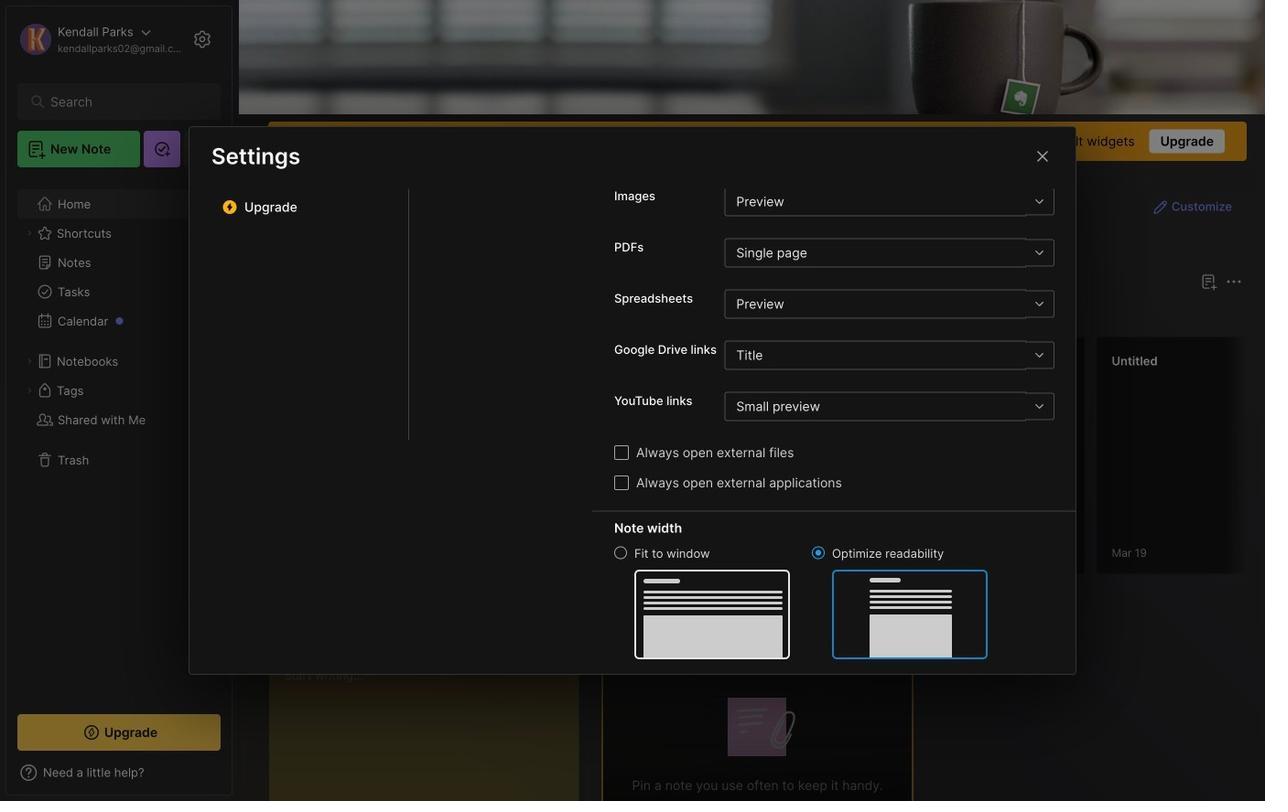 Task type: vqa. For each thing, say whether or not it's contained in the screenshot.
Start writing… TEXT BOX
yes



Task type: locate. For each thing, give the bounding box(es) containing it.
1 horizontal spatial tab list
[[605, 304, 1240, 326]]

0 horizontal spatial tab
[[605, 304, 659, 326]]

main element
[[0, 0, 238, 802]]

Choose default view option for PDFs field
[[724, 238, 1055, 268]]

settings image
[[191, 28, 213, 50]]

None checkbox
[[614, 446, 629, 460]]

None checkbox
[[614, 476, 629, 491]]

row group
[[602, 337, 1265, 586]]

1 tab from the left
[[605, 304, 659, 326]]

option group
[[614, 545, 988, 660]]

tab list
[[409, 0, 592, 440], [605, 304, 1240, 326]]

expand tags image
[[24, 385, 35, 396]]

None radio
[[614, 547, 627, 560], [812, 547, 825, 560], [614, 547, 627, 560], [812, 547, 825, 560]]

None search field
[[50, 91, 196, 113]]

1 horizontal spatial tab
[[667, 304, 741, 326]]

Start writing… text field
[[284, 653, 578, 802]]

Search text field
[[50, 93, 196, 111]]

tab
[[605, 304, 659, 326], [667, 304, 741, 326]]

tree inside main 'element'
[[6, 179, 232, 698]]

tree
[[6, 179, 232, 698]]



Task type: describe. For each thing, give the bounding box(es) containing it.
0 horizontal spatial tab list
[[409, 0, 592, 440]]

Choose default view option for YouTube links field
[[724, 392, 1054, 422]]

Choose default view option for Images field
[[724, 187, 1055, 216]]

close image
[[1032, 146, 1054, 168]]

expand notebooks image
[[24, 356, 35, 367]]

none search field inside main 'element'
[[50, 91, 196, 113]]

Choose default view option for Google Drive links field
[[724, 341, 1054, 370]]

Choose default view option for Spreadsheets field
[[724, 290, 1055, 319]]

2 tab from the left
[[667, 304, 741, 326]]



